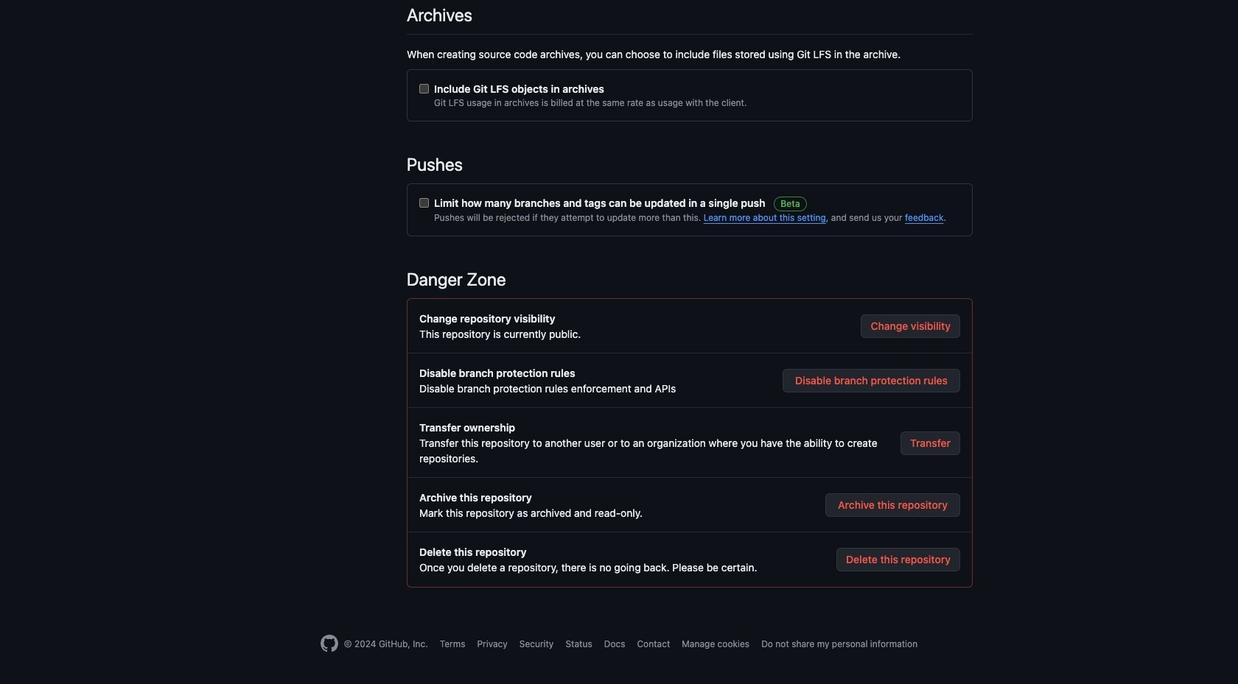 Task type: describe. For each thing, give the bounding box(es) containing it.
homepage image
[[320, 635, 338, 653]]



Task type: vqa. For each thing, say whether or not it's contained in the screenshot.
option
yes



Task type: locate. For each thing, give the bounding box(es) containing it.
None checkbox
[[419, 84, 429, 94], [419, 198, 429, 208], [419, 84, 429, 94], [419, 198, 429, 208]]



